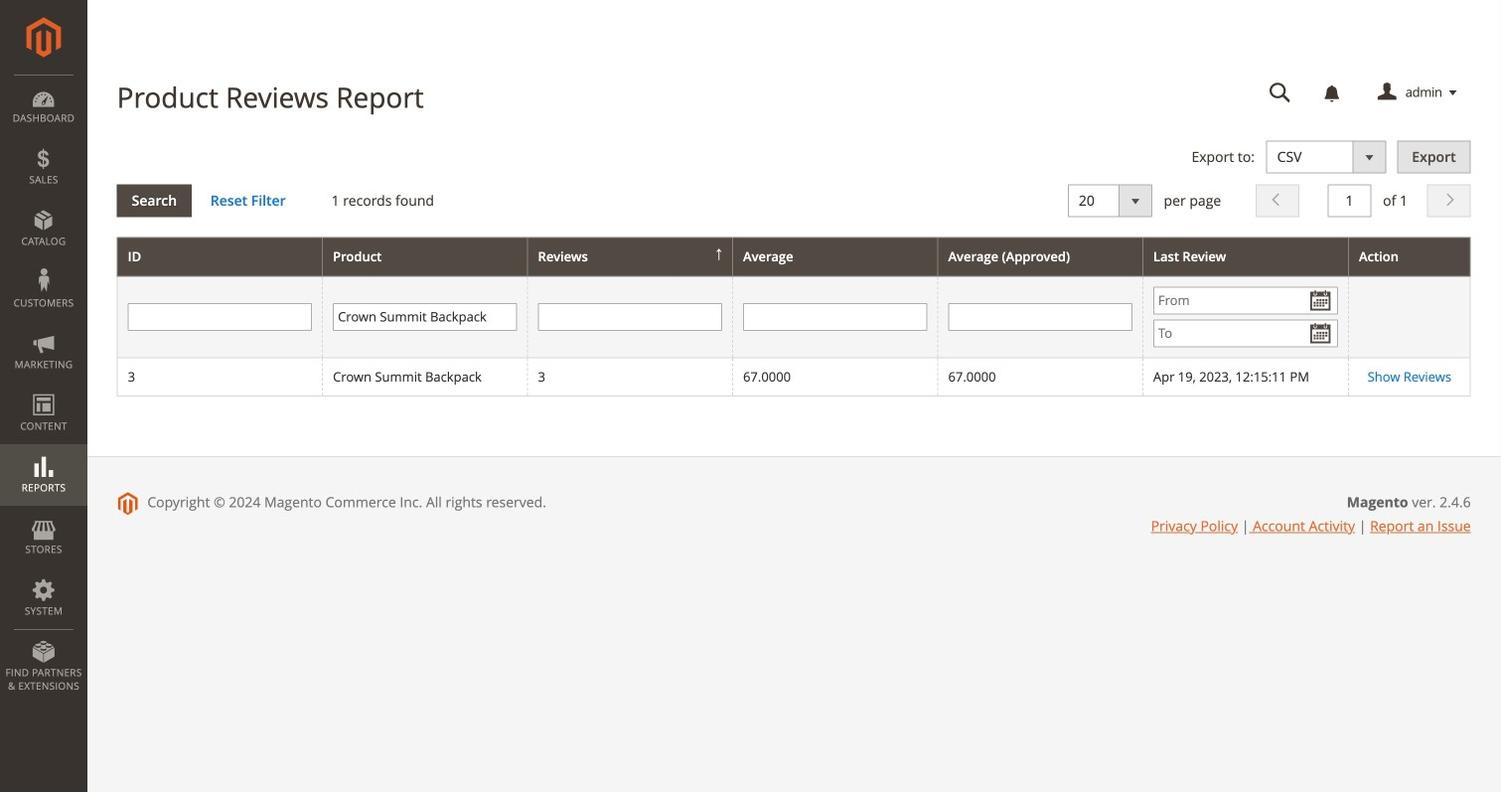 Task type: describe. For each thing, give the bounding box(es) containing it.
To text field
[[1154, 319, 1339, 347]]

magento admin panel image
[[26, 17, 61, 58]]



Task type: locate. For each thing, give the bounding box(es) containing it.
From text field
[[1154, 287, 1339, 314]]

menu bar
[[0, 75, 87, 703]]

None text field
[[1329, 185, 1372, 217], [333, 303, 517, 331], [1329, 185, 1372, 217], [333, 303, 517, 331]]

None text field
[[1256, 76, 1306, 110], [128, 303, 312, 331], [538, 303, 723, 331], [744, 303, 928, 331], [949, 303, 1133, 331], [1256, 76, 1306, 110], [128, 303, 312, 331], [538, 303, 723, 331], [744, 303, 928, 331], [949, 303, 1133, 331]]



